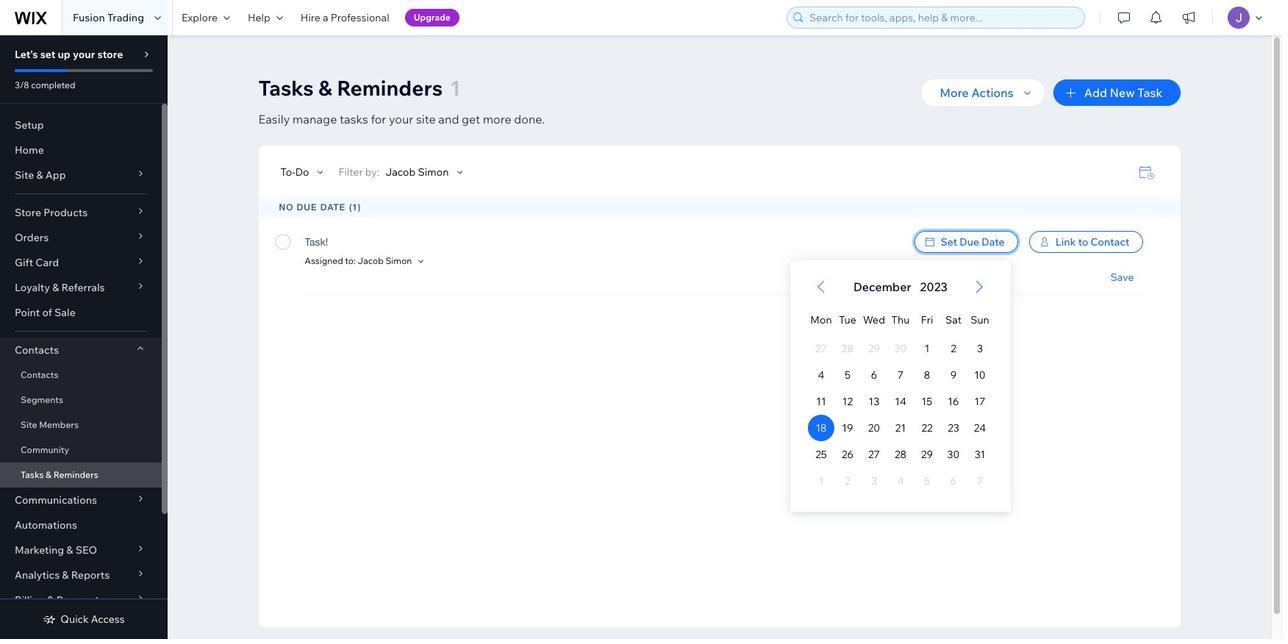 Task type: locate. For each thing, give the bounding box(es) containing it.
monday, december 18, 2023 cell
[[808, 415, 834, 441]]

row
[[808, 300, 993, 335], [808, 335, 993, 362], [808, 362, 993, 388], [808, 388, 993, 415], [808, 415, 993, 441], [808, 441, 993, 468], [808, 468, 993, 494]]

site for site members
[[21, 419, 37, 430]]

loyalty & referrals
[[15, 281, 105, 294]]

reminders up for
[[337, 75, 443, 101]]

loyalty & referrals button
[[0, 275, 162, 300]]

more actions
[[940, 85, 1014, 100]]

0 horizontal spatial 1
[[450, 75, 461, 101]]

december
[[854, 279, 911, 294]]

wed
[[863, 313, 885, 327]]

save button
[[1111, 271, 1134, 284]]

0 horizontal spatial tasks
[[21, 469, 44, 480]]

& inside analytics & reports dropdown button
[[62, 569, 69, 582]]

site inside dropdown button
[[15, 168, 34, 182]]

4 row from the top
[[808, 388, 993, 415]]

0 horizontal spatial reminders
[[53, 469, 98, 480]]

to:
[[345, 255, 356, 266]]

set due date
[[941, 235, 1005, 249]]

referrals
[[61, 281, 105, 294]]

1 vertical spatial contacts
[[21, 369, 58, 380]]

Write your task here and press enter to add. text field
[[305, 231, 904, 257]]

link to contact button
[[1029, 231, 1143, 253]]

& up manage
[[319, 75, 332, 101]]

site
[[15, 168, 34, 182], [21, 419, 37, 430]]

marketing & seo button
[[0, 538, 162, 563]]

& inside billing & payments "popup button"
[[47, 594, 54, 607]]

communications
[[15, 494, 97, 507]]

simon right to:
[[386, 255, 412, 266]]

home
[[15, 143, 44, 157]]

3 row from the top
[[808, 362, 993, 388]]

gift card button
[[0, 250, 162, 275]]

23
[[948, 421, 959, 435]]

1 horizontal spatial tasks
[[259, 75, 314, 101]]

orders button
[[0, 225, 162, 250]]

sat
[[945, 313, 962, 327]]

13
[[869, 395, 880, 408]]

tasks
[[259, 75, 314, 101], [21, 469, 44, 480]]

0 horizontal spatial jacob
[[358, 255, 384, 266]]

reminders down community link
[[53, 469, 98, 480]]

1 inside row
[[925, 342, 930, 355]]

tasks for tasks & reminders 1
[[259, 75, 314, 101]]

1 horizontal spatial reminders
[[337, 75, 443, 101]]

alert inside grid
[[849, 278, 952, 296]]

your inside the sidebar element
[[73, 48, 95, 61]]

row down 28 on the right bottom
[[808, 468, 993, 494]]

7 row from the top
[[808, 468, 993, 494]]

7
[[898, 368, 904, 382]]

billing & payments button
[[0, 588, 162, 613]]

9
[[950, 368, 957, 382]]

&
[[319, 75, 332, 101], [36, 168, 43, 182], [52, 281, 59, 294], [46, 469, 51, 480], [66, 544, 73, 557], [62, 569, 69, 582], [47, 594, 54, 607]]

your right for
[[389, 112, 414, 127]]

row group
[[790, 335, 1011, 512]]

1 vertical spatial reminders
[[53, 469, 98, 480]]

jacob
[[386, 165, 416, 179], [358, 255, 384, 266]]

jacob right by:
[[386, 165, 416, 179]]

community link
[[0, 438, 162, 463]]

& down community
[[46, 469, 51, 480]]

1 horizontal spatial 1
[[925, 342, 930, 355]]

& inside site & app dropdown button
[[36, 168, 43, 182]]

a
[[323, 11, 329, 24]]

& for marketing & seo
[[66, 544, 73, 557]]

6 row from the top
[[808, 441, 993, 468]]

1 row from the top
[[808, 300, 993, 335]]

quick access button
[[43, 613, 125, 626]]

& left "seo"
[[66, 544, 73, 557]]

contacts up "segments"
[[21, 369, 58, 380]]

easily
[[259, 112, 290, 127]]

communications button
[[0, 488, 162, 513]]

0 horizontal spatial your
[[73, 48, 95, 61]]

0 vertical spatial tasks
[[259, 75, 314, 101]]

4
[[818, 368, 824, 382]]

row down 21
[[808, 441, 993, 468]]

contacts link
[[0, 363, 162, 388]]

contacts
[[15, 343, 59, 357], [21, 369, 58, 380]]

& inside marketing & seo "dropdown button"
[[66, 544, 73, 557]]

more actions button
[[923, 79, 1045, 106]]

alert containing december
[[849, 278, 952, 296]]

contacts inside popup button
[[15, 343, 59, 357]]

3/8 completed
[[15, 79, 75, 90]]

0 vertical spatial site
[[15, 168, 34, 182]]

19
[[842, 421, 853, 435]]

site members link
[[0, 413, 162, 438]]

5
[[845, 368, 851, 382]]

0 vertical spatial your
[[73, 48, 95, 61]]

by:
[[365, 165, 380, 179]]

row containing 18
[[808, 415, 993, 441]]

& right billing
[[47, 594, 54, 607]]

& right "loyalty"
[[52, 281, 59, 294]]

quick access
[[61, 613, 125, 626]]

11
[[816, 395, 826, 408]]

point
[[15, 306, 40, 319]]

tasks for tasks & reminders
[[21, 469, 44, 480]]

more
[[940, 85, 969, 100]]

17
[[975, 395, 986, 408]]

1 vertical spatial 1
[[925, 342, 930, 355]]

& inside tasks & reminders "link"
[[46, 469, 51, 480]]

simon down "site"
[[418, 165, 449, 179]]

reminders for tasks & reminders
[[53, 469, 98, 480]]

1 up 'and'
[[450, 75, 461, 101]]

contact
[[1091, 235, 1130, 249]]

& for site & app
[[36, 168, 43, 182]]

& for loyalty & referrals
[[52, 281, 59, 294]]

tasks up easily on the top left of the page
[[259, 75, 314, 101]]

1 horizontal spatial your
[[389, 112, 414, 127]]

for
[[371, 112, 386, 127]]

analytics
[[15, 569, 60, 582]]

1 left 2
[[925, 342, 930, 355]]

row up 21
[[808, 388, 993, 415]]

row containing 1
[[808, 335, 993, 362]]

no
[[279, 202, 294, 213]]

5 row from the top
[[808, 415, 993, 441]]

15
[[922, 395, 933, 408]]

0 horizontal spatial simon
[[386, 255, 412, 266]]

site & app button
[[0, 163, 162, 188]]

1 vertical spatial tasks
[[21, 469, 44, 480]]

row up 7
[[808, 335, 993, 362]]

store products button
[[0, 200, 162, 225]]

manage
[[293, 112, 337, 127]]

tasks down community
[[21, 469, 44, 480]]

professional
[[331, 11, 390, 24]]

reminders for tasks & reminders 1
[[337, 75, 443, 101]]

28
[[895, 448, 907, 461]]

contacts down point of sale
[[15, 343, 59, 357]]

card
[[36, 256, 59, 269]]

& inside loyalty & referrals dropdown button
[[52, 281, 59, 294]]

1 vertical spatial your
[[389, 112, 414, 127]]

task
[[1138, 85, 1163, 100]]

alert
[[849, 278, 952, 296]]

6
[[871, 368, 877, 382]]

& left reports
[[62, 569, 69, 582]]

easily manage tasks for your site and get more done.
[[259, 112, 545, 127]]

site down "segments"
[[21, 419, 37, 430]]

1 vertical spatial simon
[[386, 255, 412, 266]]

home link
[[0, 138, 162, 163]]

1
[[450, 75, 461, 101], [925, 342, 930, 355]]

jacob inside assigned to: jacob simon 'button'
[[358, 255, 384, 266]]

loyalty
[[15, 281, 50, 294]]

tasks inside "link"
[[21, 469, 44, 480]]

27
[[868, 448, 880, 461]]

simon inside assigned to: jacob simon 'button'
[[386, 255, 412, 266]]

row up 14
[[808, 362, 993, 388]]

2023
[[920, 279, 948, 294]]

trading
[[107, 11, 144, 24]]

1 vertical spatial site
[[21, 419, 37, 430]]

reminders inside "link"
[[53, 469, 98, 480]]

row down december
[[808, 300, 993, 335]]

to
[[1079, 235, 1089, 249]]

no due date (1)
[[279, 202, 361, 213]]

0 vertical spatial contacts
[[15, 343, 59, 357]]

site for site & app
[[15, 168, 34, 182]]

3/8
[[15, 79, 29, 90]]

store
[[97, 48, 123, 61]]

2 row from the top
[[808, 335, 993, 362]]

0 vertical spatial simon
[[418, 165, 449, 179]]

21
[[895, 421, 906, 435]]

25
[[815, 448, 827, 461]]

mon
[[810, 313, 832, 327]]

grid
[[790, 260, 1011, 512]]

your right the up
[[73, 48, 95, 61]]

site down home
[[15, 168, 34, 182]]

analytics & reports
[[15, 569, 110, 582]]

analytics & reports button
[[0, 563, 162, 588]]

1 vertical spatial jacob
[[358, 255, 384, 266]]

0 vertical spatial reminders
[[337, 75, 443, 101]]

save
[[1111, 271, 1134, 284]]

row down 14
[[808, 415, 993, 441]]

jacob right to:
[[358, 255, 384, 266]]

point of sale
[[15, 306, 76, 319]]

1 horizontal spatial simon
[[418, 165, 449, 179]]

1 horizontal spatial jacob
[[386, 165, 416, 179]]

set
[[941, 235, 958, 249]]

quick
[[61, 613, 89, 626]]

& left "app"
[[36, 168, 43, 182]]



Task type: describe. For each thing, give the bounding box(es) containing it.
get
[[462, 112, 480, 127]]

contacts button
[[0, 338, 162, 363]]

24
[[974, 421, 986, 435]]

set due date button
[[915, 231, 1018, 253]]

do
[[295, 165, 309, 179]]

date
[[321, 202, 346, 213]]

members
[[39, 419, 79, 430]]

16
[[948, 395, 959, 408]]

store
[[15, 206, 41, 219]]

sidebar element
[[0, 35, 168, 639]]

20
[[868, 421, 880, 435]]

app
[[45, 168, 66, 182]]

add
[[1085, 85, 1108, 100]]

row containing 4
[[808, 362, 993, 388]]

contacts for contacts link
[[21, 369, 58, 380]]

add new task button
[[1054, 79, 1181, 106]]

and
[[439, 112, 459, 127]]

(1)
[[349, 202, 361, 213]]

automations
[[15, 519, 77, 532]]

contacts for contacts popup button
[[15, 343, 59, 357]]

point of sale link
[[0, 300, 162, 325]]

jacob simon button
[[386, 165, 467, 179]]

Search for tools, apps, help & more... field
[[805, 7, 1080, 28]]

community
[[21, 444, 69, 455]]

products
[[44, 206, 88, 219]]

billing
[[15, 594, 45, 607]]

& for tasks & reminders
[[46, 469, 51, 480]]

automations link
[[0, 513, 162, 538]]

& for billing & payments
[[47, 594, 54, 607]]

0 vertical spatial 1
[[450, 75, 461, 101]]

22
[[921, 421, 933, 435]]

site
[[416, 112, 436, 127]]

upgrade button
[[405, 9, 460, 26]]

26
[[842, 448, 854, 461]]

marketing & seo
[[15, 544, 97, 557]]

add new task
[[1085, 85, 1163, 100]]

store products
[[15, 206, 88, 219]]

2
[[951, 342, 956, 355]]

let's
[[15, 48, 38, 61]]

hire a professional link
[[292, 0, 398, 35]]

upgrade
[[414, 12, 451, 23]]

0 vertical spatial jacob
[[386, 165, 416, 179]]

31
[[975, 448, 985, 461]]

to-
[[281, 165, 295, 179]]

14
[[895, 395, 906, 408]]

& for analytics & reports
[[62, 569, 69, 582]]

thu
[[891, 313, 910, 327]]

30
[[947, 448, 960, 461]]

& for tasks & reminders 1
[[319, 75, 332, 101]]

reports
[[71, 569, 110, 582]]

orders
[[15, 231, 49, 244]]

fusion trading
[[73, 11, 144, 24]]

site & app
[[15, 168, 66, 182]]

help
[[248, 11, 271, 24]]

row containing mon
[[808, 300, 993, 335]]

assigned to: jacob simon button
[[305, 254, 428, 267]]

fri
[[921, 313, 933, 327]]

due
[[960, 235, 980, 249]]

more
[[483, 112, 512, 127]]

29
[[921, 448, 933, 461]]

12
[[842, 395, 853, 408]]

row group containing 1
[[790, 335, 1011, 512]]

sun
[[971, 313, 990, 327]]

tue
[[839, 313, 856, 327]]

filter by:
[[339, 165, 380, 179]]

8
[[924, 368, 930, 382]]

row containing 11
[[808, 388, 993, 415]]

seo
[[76, 544, 97, 557]]

gift
[[15, 256, 33, 269]]

row containing 25
[[808, 441, 993, 468]]

10
[[974, 368, 986, 382]]

mon tue wed thu
[[810, 313, 910, 327]]

done.
[[514, 112, 545, 127]]

grid containing december
[[790, 260, 1011, 512]]

filter
[[339, 165, 363, 179]]

up
[[58, 48, 70, 61]]

tasks & reminders link
[[0, 463, 162, 488]]

tasks & reminders 1
[[259, 75, 461, 101]]

new
[[1110, 85, 1135, 100]]

link to contact
[[1056, 235, 1130, 249]]



Task type: vqa. For each thing, say whether or not it's contained in the screenshot.
Subscription
no



